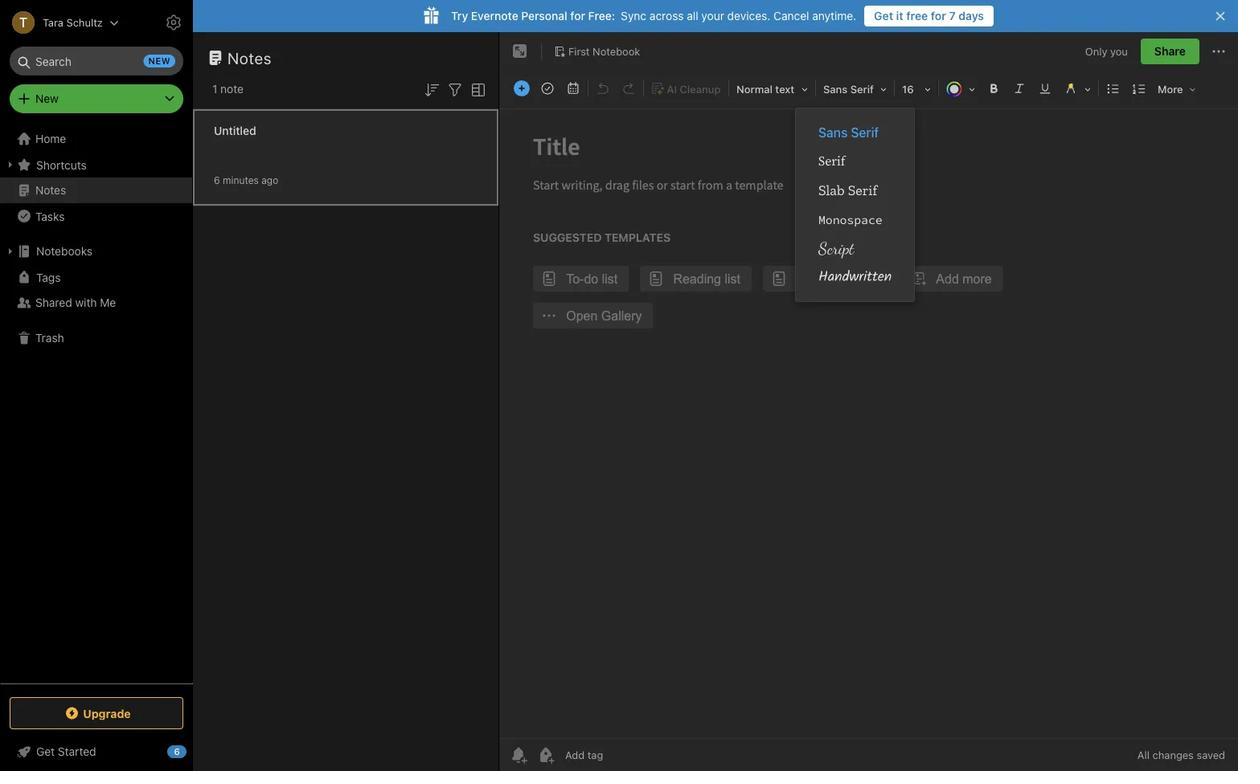 Task type: describe. For each thing, give the bounding box(es) containing it.
notes link
[[0, 178, 192, 203]]

settings image
[[164, 13, 183, 32]]

6 minutes ago
[[214, 175, 278, 186]]

get for get started
[[36, 746, 55, 759]]

expand notebooks image
[[4, 245, 17, 258]]

you
[[1110, 45, 1128, 57]]

slab serif
[[819, 182, 877, 199]]

Help and Learning task checklist field
[[0, 740, 193, 765]]

Highlight field
[[1058, 77, 1097, 101]]

sans serif link
[[796, 118, 914, 147]]

expand note image
[[511, 42, 530, 61]]

add filters image
[[445, 80, 465, 100]]

sans serif inside dropdown list menu
[[819, 125, 879, 140]]

notebooks
[[36, 245, 93, 258]]

1 note
[[212, 82, 244, 96]]

sans inside sans serif link
[[819, 125, 848, 140]]

more
[[1158, 83, 1183, 95]]

Add tag field
[[564, 749, 684, 763]]

shared with me link
[[0, 290, 192, 316]]

shared
[[35, 296, 72, 310]]

calendar event image
[[562, 77, 585, 100]]

home
[[35, 132, 66, 146]]

serif inside 'link'
[[819, 154, 845, 170]]

notebooks link
[[0, 239, 192, 265]]

Add filters field
[[445, 79, 465, 100]]

text
[[775, 83, 795, 95]]

script
[[819, 238, 854, 259]]

new search field
[[21, 47, 175, 76]]

sans serif inside font family field
[[823, 83, 874, 95]]

7
[[949, 9, 956, 23]]

1 horizontal spatial notes
[[228, 48, 272, 67]]

16
[[902, 83, 914, 95]]

bulleted list image
[[1102, 77, 1125, 100]]

handwritten
[[819, 266, 892, 289]]

serif down serif 'link'
[[848, 182, 877, 199]]

add a reminder image
[[509, 746, 528, 765]]

View options field
[[465, 79, 488, 100]]

serif up serif 'link'
[[851, 125, 879, 140]]

slab
[[819, 182, 845, 199]]

try evernote personal for free: sync across all your devices. cancel anytime.
[[451, 9, 856, 23]]

first notebook
[[568, 45, 640, 57]]

more actions image
[[1209, 42, 1229, 61]]

get it free for 7 days
[[874, 9, 984, 23]]

new
[[35, 92, 59, 105]]

normal text
[[737, 83, 795, 95]]

script handwritten
[[819, 238, 892, 289]]

all changes saved
[[1138, 750, 1225, 762]]

Font size field
[[897, 77, 937, 101]]

note
[[220, 82, 244, 96]]

tags button
[[0, 265, 192, 290]]

get it free for 7 days button
[[865, 6, 994, 27]]

with
[[75, 296, 97, 310]]

personal
[[521, 9, 567, 23]]

untitled
[[214, 124, 256, 137]]

cancel
[[774, 9, 809, 23]]

first
[[568, 45, 590, 57]]

all
[[1138, 750, 1150, 762]]

home link
[[0, 126, 193, 152]]

add tag image
[[536, 746, 556, 765]]



Task type: locate. For each thing, give the bounding box(es) containing it.
shared with me
[[35, 296, 116, 310]]

notebook
[[593, 45, 640, 57]]

6 left click to collapse image
[[174, 747, 180, 758]]

for left 7
[[931, 9, 946, 23]]

1
[[212, 82, 217, 96]]

6 left minutes
[[214, 175, 220, 186]]

0 vertical spatial notes
[[228, 48, 272, 67]]

first notebook button
[[548, 40, 646, 63]]

it
[[896, 9, 904, 23]]

get started
[[36, 746, 96, 759]]

1 vertical spatial notes
[[35, 184, 66, 197]]

devices.
[[727, 9, 771, 23]]

notes
[[228, 48, 272, 67], [35, 184, 66, 197]]

6 for 6 minutes ago
[[214, 175, 220, 186]]

sans serif up sans serif link
[[823, 83, 874, 95]]

for for 7
[[931, 9, 946, 23]]

script link
[[796, 234, 914, 263]]

upgrade
[[83, 707, 131, 721]]

all
[[687, 9, 698, 23]]

tree containing home
[[0, 126, 193, 683]]

changes
[[1153, 750, 1194, 762]]

Heading level field
[[731, 77, 814, 101]]

1 horizontal spatial 6
[[214, 175, 220, 186]]

new button
[[10, 84, 183, 113]]

underline image
[[1034, 77, 1057, 100]]

Search text field
[[21, 47, 172, 76]]

Note Editor text field
[[499, 109, 1238, 739]]

slab serif link
[[796, 176, 914, 205]]

trash link
[[0, 326, 192, 351]]

task image
[[536, 77, 559, 100]]

free
[[906, 9, 928, 23]]

sans serif up serif 'link'
[[819, 125, 879, 140]]

free:
[[588, 9, 615, 23]]

get
[[874, 9, 893, 23], [36, 746, 55, 759]]

across
[[650, 9, 684, 23]]

6 for 6
[[174, 747, 180, 758]]

6
[[214, 175, 220, 186], [174, 747, 180, 758]]

serif
[[850, 83, 874, 95], [851, 125, 879, 140], [819, 154, 845, 170], [848, 182, 877, 199]]

2 for from the left
[[931, 9, 946, 23]]

1 vertical spatial get
[[36, 746, 55, 759]]

monospace
[[819, 212, 883, 227]]

trash
[[35, 332, 64, 345]]

for
[[570, 9, 585, 23], [931, 9, 946, 23]]

serif inside font family field
[[850, 83, 874, 95]]

shortcuts
[[36, 158, 87, 171]]

sync
[[621, 9, 647, 23]]

6 inside help and learning task checklist field
[[174, 747, 180, 758]]

monospace link
[[796, 205, 914, 234]]

new
[[148, 56, 170, 66]]

only
[[1085, 45, 1108, 57]]

click to collapse image
[[187, 742, 199, 761]]

1 horizontal spatial for
[[931, 9, 946, 23]]

1 vertical spatial 6
[[174, 747, 180, 758]]

Account field
[[0, 6, 119, 39]]

share button
[[1141, 39, 1200, 64]]

saved
[[1197, 750, 1225, 762]]

0 horizontal spatial 6
[[174, 747, 180, 758]]

schultz
[[66, 16, 103, 29]]

for inside button
[[931, 9, 946, 23]]

1 for from the left
[[570, 9, 585, 23]]

bold image
[[983, 77, 1005, 100]]

tara
[[43, 16, 63, 29]]

serif up slab
[[819, 154, 845, 170]]

get left started
[[36, 746, 55, 759]]

0 horizontal spatial notes
[[35, 184, 66, 197]]

italic image
[[1008, 77, 1031, 100]]

for left free:
[[570, 9, 585, 23]]

0 horizontal spatial for
[[570, 9, 585, 23]]

1 vertical spatial sans
[[819, 125, 848, 140]]

dropdown list menu
[[796, 118, 914, 292]]

notes up tasks
[[35, 184, 66, 197]]

Insert field
[[510, 77, 534, 100]]

evernote
[[471, 9, 518, 23]]

Font color field
[[941, 77, 981, 101]]

tags
[[36, 271, 61, 284]]

your
[[701, 9, 724, 23]]

Font family field
[[818, 77, 893, 101]]

0 horizontal spatial get
[[36, 746, 55, 759]]

serif up sans serif link
[[850, 83, 874, 95]]

shortcuts button
[[0, 152, 192, 178]]

serif link
[[796, 147, 914, 176]]

started
[[58, 746, 96, 759]]

for for free:
[[570, 9, 585, 23]]

0 vertical spatial get
[[874, 9, 893, 23]]

me
[[100, 296, 116, 310]]

tasks button
[[0, 203, 192, 229]]

Sort options field
[[422, 79, 441, 100]]

minutes
[[223, 175, 259, 186]]

share
[[1155, 45, 1186, 58]]

sans serif
[[823, 83, 874, 95], [819, 125, 879, 140]]

numbered list image
[[1128, 77, 1151, 100]]

notes up note in the top left of the page
[[228, 48, 272, 67]]

days
[[959, 9, 984, 23]]

tree
[[0, 126, 193, 683]]

note window element
[[499, 32, 1238, 772]]

try
[[451, 9, 468, 23]]

0 vertical spatial 6
[[214, 175, 220, 186]]

get for get it free for 7 days
[[874, 9, 893, 23]]

0 vertical spatial sans serif
[[823, 83, 874, 95]]

sans up serif 'link'
[[819, 125, 848, 140]]

sans inside font family field
[[823, 83, 848, 95]]

anytime.
[[812, 9, 856, 23]]

get inside button
[[874, 9, 893, 23]]

1 horizontal spatial get
[[874, 9, 893, 23]]

upgrade button
[[10, 698, 183, 730]]

normal
[[737, 83, 773, 95]]

ago
[[261, 175, 278, 186]]

1 vertical spatial sans serif
[[819, 125, 879, 140]]

More actions field
[[1209, 39, 1229, 64]]

get inside help and learning task checklist field
[[36, 746, 55, 759]]

sans
[[823, 83, 848, 95], [819, 125, 848, 140]]

More field
[[1152, 77, 1202, 101]]

get left it
[[874, 9, 893, 23]]

only you
[[1085, 45, 1128, 57]]

0 vertical spatial sans
[[823, 83, 848, 95]]

tara schultz
[[43, 16, 103, 29]]

tasks
[[35, 210, 65, 223]]

handwritten link
[[796, 263, 914, 292]]

sans up sans serif link
[[823, 83, 848, 95]]



Task type: vqa. For each thing, say whether or not it's contained in the screenshot.
the Main element
no



